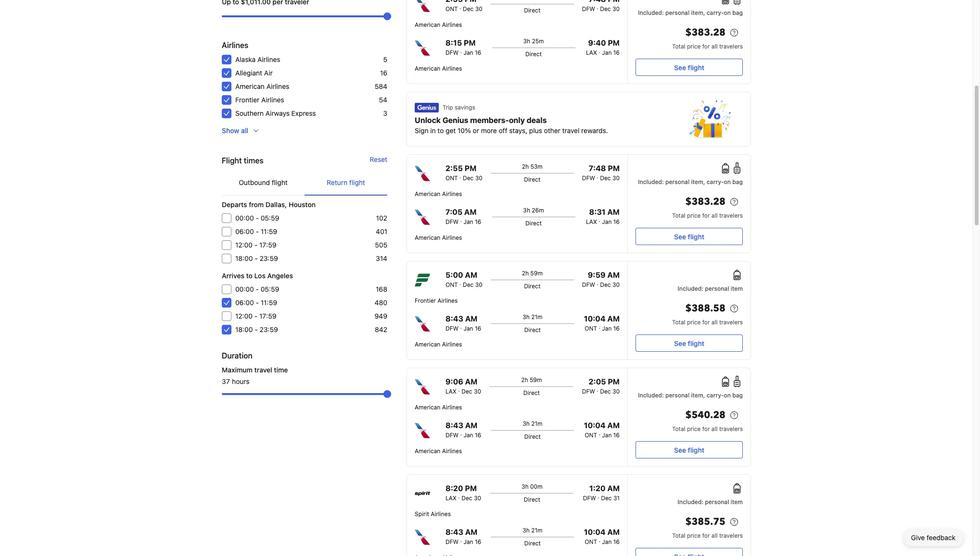Task type: describe. For each thing, give the bounding box(es) containing it.
- for 401
[[256, 228, 259, 236]]

duration
[[222, 352, 252, 360]]

carry- for 8:31 am
[[707, 178, 724, 186]]

30 for 9:06 am
[[474, 388, 481, 395]]

9:40 pm lax . jan 16
[[586, 38, 620, 56]]

. inside '9:06 am lax . dec 30'
[[458, 386, 460, 394]]

. inside 9:59 am dfw . dec 30
[[597, 280, 598, 287]]

american airlines up 7:05
[[415, 191, 462, 198]]

9:59
[[588, 271, 606, 280]]

ont inside 'ont . dec 30'
[[445, 5, 458, 13]]

trip savings
[[443, 104, 475, 111]]

00m
[[530, 484, 543, 491]]

bag for 9:40 pm
[[732, 9, 743, 16]]

. inside the 5:00 am ont . dec 30
[[460, 280, 461, 287]]

alaska airlines
[[235, 55, 280, 64]]

0 horizontal spatial frontier airlines
[[235, 96, 284, 104]]

times
[[244, 156, 263, 165]]

2h for $388.58
[[522, 270, 529, 277]]

unlock genius members-only deals sign in to get 10% or more off stays, plus other travel rewards.
[[415, 116, 608, 135]]

16 inside 7:05 am dfw . jan 16
[[475, 218, 481, 226]]

- for 168
[[256, 285, 259, 293]]

- for 949
[[254, 312, 258, 320]]

allegiant air
[[235, 69, 273, 77]]

outbound
[[239, 178, 270, 187]]

see flight button for 2:05 pm
[[636, 442, 743, 459]]

8:43 for $388.58
[[445, 315, 463, 323]]

ont inside the 5:00 am ont . dec 30
[[445, 281, 458, 289]]

feedback
[[927, 534, 956, 542]]

included: personal item for $388.58
[[678, 285, 743, 293]]

00:00 for departs
[[235, 214, 254, 222]]

see flight for 9:59 am
[[674, 339, 704, 348]]

airlines right spirit
[[431, 511, 451, 518]]

for for 2:05 pm
[[702, 426, 710, 433]]

show
[[222, 127, 239, 135]]

1:20
[[589, 484, 606, 493]]

rewards.
[[581, 127, 608, 135]]

members-
[[470, 116, 509, 125]]

all for 2:05 pm
[[712, 426, 718, 433]]

other
[[544, 127, 560, 135]]

2:55
[[445, 164, 463, 173]]

plus
[[529, 127, 542, 135]]

00:00 - 05:59 for to
[[235, 285, 279, 293]]

1 price from the top
[[687, 43, 701, 50]]

3h 21m for $385.75
[[523, 527, 542, 535]]

25m
[[532, 38, 544, 45]]

am inside the 5:00 am ont . dec 30
[[465, 271, 477, 280]]

$540.28
[[685, 409, 726, 422]]

1 travelers from the top
[[719, 43, 743, 50]]

00:00 - 05:59 for from
[[235, 214, 279, 222]]

airlines down '9:06 am lax . dec 30'
[[442, 404, 462, 411]]

3h 00m
[[522, 484, 543, 491]]

10:04 am ont . jan 16 for $385.75
[[584, 528, 620, 546]]

8:20 pm lax . dec 30
[[445, 484, 481, 502]]

3h for 5:00 am
[[523, 314, 530, 321]]

17:59 for dallas,
[[259, 241, 276, 249]]

total for 7:48 pm
[[672, 212, 685, 219]]

bag for 8:31 am
[[732, 178, 743, 186]]

item for $388.58
[[731, 285, 743, 293]]

airways
[[266, 109, 290, 117]]

06:00 for arrives
[[235, 299, 254, 307]]

30 for 9:59 am
[[612, 281, 620, 289]]

included: personal item, carry-on bag for 10:04 am
[[638, 392, 743, 399]]

travelers for 2:05 pm
[[719, 426, 743, 433]]

los
[[254, 272, 266, 280]]

0 vertical spatial frontier
[[235, 96, 259, 104]]

price for 2:05 pm
[[687, 426, 701, 433]]

26m
[[532, 207, 544, 214]]

item, for 8:31 am
[[691, 178, 705, 186]]

2h 53m
[[522, 163, 543, 170]]

. inside 2:55 pm ont . dec 30
[[460, 173, 461, 180]]

see flight button for 7:48 pm
[[636, 228, 743, 245]]

dec for 1:20
[[601, 495, 612, 502]]

airlines up air
[[257, 55, 280, 64]]

american airlines up 9:06
[[415, 341, 462, 348]]

item, for 9:40 pm
[[691, 9, 705, 16]]

arrives to los angeles
[[222, 272, 293, 280]]

spirit airlines
[[415, 511, 451, 518]]

total price for all travelers for 1:20 am
[[672, 533, 743, 540]]

$385.75
[[685, 516, 726, 529]]

included: personal item for $385.75
[[678, 499, 743, 506]]

american airlines up 8:15
[[415, 21, 462, 28]]

8:15 pm dfw . jan 16
[[445, 38, 481, 56]]

dfw . dec 30
[[582, 3, 620, 13]]

return flight
[[327, 178, 365, 187]]

angeles
[[267, 272, 293, 280]]

. inside 8:15 pm dfw . jan 16
[[460, 47, 462, 54]]

3h 21m for $388.58
[[523, 314, 542, 321]]

30 for 2:05 pm
[[612, 388, 620, 395]]

9:06 am lax . dec 30
[[445, 378, 481, 395]]

off
[[499, 127, 507, 135]]

flight
[[222, 156, 242, 165]]

37
[[222, 378, 230, 386]]

am down 8:20 pm lax . dec 30
[[465, 528, 477, 537]]

3
[[383, 109, 387, 117]]

total price for all travelers for 9:59 am
[[672, 319, 743, 326]]

dfw inside 7:05 am dfw . jan 16
[[445, 218, 459, 226]]

or
[[473, 127, 479, 135]]

tab list containing outbound flight
[[222, 170, 387, 196]]

airlines up 8:20
[[442, 448, 462, 455]]

1 for from the top
[[702, 43, 710, 50]]

airlines down 7:05 am dfw . jan 16
[[442, 234, 462, 242]]

flight for first see flight button
[[688, 63, 704, 71]]

airlines up 9:06
[[442, 341, 462, 348]]

dfw inside 8:15 pm dfw . jan 16
[[445, 49, 459, 56]]

for for 7:48 pm
[[702, 212, 710, 219]]

2:05 pm dfw . dec 30
[[582, 378, 620, 395]]

total for 1:20 am
[[672, 533, 685, 540]]

carry- for 9:40 pm
[[707, 9, 724, 16]]

maximum
[[222, 366, 253, 374]]

jan inside 8:15 pm dfw . jan 16
[[464, 49, 473, 56]]

06:00 - 11:59 for from
[[235, 228, 277, 236]]

am inside "1:20 am dfw . dec 31"
[[607, 484, 620, 493]]

stays,
[[509, 127, 527, 135]]

dfw inside the 7:48 pm dfw . dec 30
[[582, 175, 595, 182]]

total price for all travelers for 7:48 pm
[[672, 212, 743, 219]]

lax for 9:40 pm
[[586, 49, 597, 56]]

all for 9:59 am
[[712, 319, 718, 326]]

18:00 for departs
[[235, 255, 253, 263]]

dec for 9:59
[[600, 281, 611, 289]]

am down 9:59 am dfw . dec 30
[[607, 315, 620, 323]]

8:43 am dfw . jan 16 for $385.75
[[445, 528, 481, 546]]

pm for 9:40 pm
[[608, 38, 620, 47]]

departs from dallas, houston
[[222, 201, 316, 209]]

airlines down air
[[266, 82, 289, 90]]

jan inside 7:05 am dfw . jan 16
[[464, 218, 473, 226]]

am inside 9:59 am dfw . dec 30
[[607, 271, 620, 280]]

dfw inside "1:20 am dfw . dec 31"
[[583, 495, 596, 502]]

10%
[[458, 127, 471, 135]]

travelers for 1:20 am
[[719, 533, 743, 540]]

18:00 - 23:59 for to
[[235, 326, 278, 334]]

3h 25m
[[523, 38, 544, 45]]

show all button
[[218, 122, 264, 140]]

102
[[376, 214, 387, 222]]

american airlines up 8:20
[[415, 448, 462, 455]]

alaska
[[235, 55, 256, 64]]

give feedback button
[[903, 530, 963, 547]]

am down the 2:05 pm dfw . dec 30
[[607, 421, 620, 430]]

am inside '9:06 am lax . dec 30'
[[465, 378, 477, 386]]

unlock
[[415, 116, 441, 125]]

30 for 8:20 pm
[[474, 495, 481, 502]]

in
[[430, 127, 436, 135]]

included: for 1:20 am
[[678, 499, 703, 506]]

dec for 7:48
[[600, 175, 611, 182]]

show all
[[222, 127, 248, 135]]

american airlines down 7:05
[[415, 234, 462, 242]]

54
[[379, 96, 387, 104]]

ont . dec 30
[[445, 3, 482, 13]]

dallas,
[[266, 201, 287, 209]]

item for $385.75
[[731, 499, 743, 506]]

2:05
[[589, 378, 606, 386]]

more
[[481, 127, 497, 135]]

30 for 7:48 pm
[[612, 175, 620, 182]]

am inside 7:05 am dfw . jan 16
[[464, 208, 477, 217]]

17:59 for los
[[259, 312, 276, 320]]

9:06
[[445, 378, 463, 386]]

dec for 5:00
[[463, 281, 474, 289]]

spirit
[[415, 511, 429, 518]]

21m for $540.28
[[531, 421, 542, 428]]

dfw inside dfw . dec 30
[[582, 5, 595, 13]]

flight for see flight button for 7:48 pm
[[688, 233, 704, 241]]

1 vertical spatial to
[[246, 272, 253, 280]]

savings
[[455, 104, 475, 111]]

jan inside 9:40 pm lax . jan 16
[[602, 49, 612, 56]]

reset button
[[370, 155, 387, 165]]

houston
[[289, 201, 316, 209]]

53m
[[530, 163, 543, 170]]

air
[[264, 69, 273, 77]]

pm for 2:55 pm
[[465, 164, 476, 173]]

10:04 am ont . jan 16 for $388.58
[[584, 315, 620, 332]]

7:48
[[589, 164, 606, 173]]

5
[[383, 55, 387, 64]]

949
[[375, 312, 387, 320]]

. inside '8:31 am lax . jan 16'
[[599, 217, 600, 224]]

9:59 am dfw . dec 30
[[582, 271, 620, 289]]

flight for outbound flight button at left
[[272, 178, 288, 187]]

all for 1:20 am
[[712, 533, 718, 540]]

ont inside 2:55 pm ont . dec 30
[[445, 175, 458, 182]]

personal for 9:59 am
[[705, 285, 729, 293]]

$388.58
[[685, 302, 726, 315]]

airlines up 8:15
[[442, 21, 462, 28]]

06:00 for departs
[[235, 228, 254, 236]]

. inside dfw . dec 30
[[597, 3, 598, 11]]

401
[[376, 228, 387, 236]]

30 for 2:55 pm
[[475, 175, 482, 182]]

5:00 am ont . dec 30
[[445, 271, 482, 289]]



Task type: vqa. For each thing, say whether or not it's contained in the screenshot.
Included
no



Task type: locate. For each thing, give the bounding box(es) containing it.
airlines up southern airways express
[[261, 96, 284, 104]]

personal for 7:48 pm
[[665, 178, 690, 186]]

am up 31
[[607, 484, 620, 493]]

59m
[[530, 270, 543, 277], [530, 377, 542, 384]]

1 vertical spatial included: personal item
[[678, 499, 743, 506]]

05:59 down departs from dallas, houston
[[261, 214, 279, 222]]

american airlines down 9:06
[[415, 404, 462, 411]]

2 vertical spatial bag
[[732, 392, 743, 399]]

1 vertical spatial 21m
[[531, 421, 542, 428]]

0 vertical spatial 11:59
[[261, 228, 277, 236]]

1 vertical spatial 06:00 - 11:59
[[235, 299, 277, 307]]

dec inside the 2:05 pm dfw . dec 30
[[600, 388, 611, 395]]

2 vertical spatial 10:04
[[584, 528, 606, 537]]

pm inside the 2:05 pm dfw . dec 30
[[608, 378, 620, 386]]

0 horizontal spatial frontier
[[235, 96, 259, 104]]

2 item from the top
[[731, 499, 743, 506]]

dec inside the 7:48 pm dfw . dec 30
[[600, 175, 611, 182]]

frontier up southern
[[235, 96, 259, 104]]

1 vertical spatial bag
[[732, 178, 743, 186]]

lax for 8:20 pm
[[445, 495, 457, 502]]

12:00 - 17:59 for from
[[235, 241, 276, 249]]

7:05
[[445, 208, 462, 217]]

3h for 8:20 pm
[[523, 527, 530, 535]]

11:59
[[261, 228, 277, 236], [261, 299, 277, 307]]

21m for $388.58
[[531, 314, 542, 321]]

1 vertical spatial 2h 59m
[[521, 377, 542, 384]]

4 for from the top
[[702, 426, 710, 433]]

1 see flight from the top
[[674, 63, 704, 71]]

total price for all travelers
[[672, 43, 743, 50], [672, 212, 743, 219], [672, 319, 743, 326], [672, 426, 743, 433], [672, 533, 743, 540]]

05:59
[[261, 214, 279, 222], [261, 285, 279, 293]]

3 10:04 am ont . jan 16 from the top
[[584, 528, 620, 546]]

3 on from the top
[[724, 392, 731, 399]]

30 inside the 5:00 am ont . dec 30
[[475, 281, 482, 289]]

1 included: personal item from the top
[[678, 285, 743, 293]]

2 vertical spatial 8:43 am dfw . jan 16
[[445, 528, 481, 546]]

1 00:00 from the top
[[235, 214, 254, 222]]

lax down 9:40
[[586, 49, 597, 56]]

pm inside 8:20 pm lax . dec 30
[[465, 484, 477, 493]]

2 8:43 am dfw . jan 16 from the top
[[445, 421, 481, 439]]

3 3h 21m from the top
[[523, 527, 542, 535]]

1 8:43 from the top
[[445, 315, 463, 323]]

11:59 down los at left
[[261, 299, 277, 307]]

am
[[464, 208, 477, 217], [607, 208, 620, 217], [465, 271, 477, 280], [607, 271, 620, 280], [465, 315, 477, 323], [607, 315, 620, 323], [465, 378, 477, 386], [465, 421, 477, 430], [607, 421, 620, 430], [607, 484, 620, 493], [465, 528, 477, 537], [607, 528, 620, 537]]

2 3h 21m from the top
[[523, 421, 542, 428]]

584
[[375, 82, 387, 90]]

pm inside 8:15 pm dfw . jan 16
[[464, 38, 476, 47]]

included: personal item up $385.75
[[678, 499, 743, 506]]

11:59 for los
[[261, 299, 277, 307]]

1 vertical spatial frontier airlines
[[415, 297, 458, 305]]

to left los at left
[[246, 272, 253, 280]]

am right 5:00 on the left of the page
[[465, 271, 477, 280]]

17:59 down los at left
[[259, 312, 276, 320]]

$383.28
[[685, 26, 726, 39], [685, 195, 726, 208]]

10:04 down 9:59 am dfw . dec 30
[[584, 315, 606, 323]]

2 18:00 from the top
[[235, 326, 253, 334]]

dec for 2:05
[[600, 388, 611, 395]]

18:00 for arrives
[[235, 326, 253, 334]]

maximum travel time 37 hours
[[222, 366, 288, 386]]

2 10:04 from the top
[[584, 421, 606, 430]]

dec for 9:06
[[462, 388, 472, 395]]

1 vertical spatial $383.28
[[685, 195, 726, 208]]

pm inside 9:40 pm lax . jan 16
[[608, 38, 620, 47]]

price
[[687, 43, 701, 50], [687, 212, 701, 219], [687, 319, 701, 326], [687, 426, 701, 433], [687, 533, 701, 540]]

0 vertical spatial bag
[[732, 9, 743, 16]]

2 00:00 from the top
[[235, 285, 254, 293]]

3 carry- from the top
[[707, 392, 724, 399]]

3h 21m for $540.28
[[523, 421, 542, 428]]

am down 31
[[607, 528, 620, 537]]

1 11:59 from the top
[[261, 228, 277, 236]]

2 17:59 from the top
[[259, 312, 276, 320]]

dec inside 9:59 am dfw . dec 30
[[600, 281, 611, 289]]

2 00:00 - 05:59 from the top
[[235, 285, 279, 293]]

am right 8:31
[[607, 208, 620, 217]]

2 21m from the top
[[531, 421, 542, 428]]

10:04 am ont . jan 16 down 31
[[584, 528, 620, 546]]

am right '9:59'
[[607, 271, 620, 280]]

00:00 - 05:59 down arrives to los angeles
[[235, 285, 279, 293]]

0 vertical spatial 18:00 - 23:59
[[235, 255, 278, 263]]

dec inside the 5:00 am ont . dec 30
[[463, 281, 474, 289]]

item,
[[691, 9, 705, 16], [691, 178, 705, 186], [691, 392, 705, 399]]

2 $383.28 from the top
[[685, 195, 726, 208]]

2 vertical spatial 10:04 am ont . jan 16
[[584, 528, 620, 546]]

2:55 pm ont . dec 30
[[445, 164, 482, 182]]

dec down 7:48
[[600, 175, 611, 182]]

1 vertical spatial 12:00 - 17:59
[[235, 312, 276, 320]]

2 included: personal item from the top
[[678, 499, 743, 506]]

travelers for 9:59 am
[[719, 319, 743, 326]]

0 vertical spatial 23:59
[[260, 255, 278, 263]]

travel left time
[[254, 366, 272, 374]]

1 vertical spatial on
[[724, 178, 731, 186]]

1 3h 21m from the top
[[523, 314, 542, 321]]

- for 480
[[256, 299, 259, 307]]

$383.28 region for pm
[[636, 25, 743, 42]]

dec down '9:59'
[[600, 281, 611, 289]]

carry-
[[707, 9, 724, 16], [707, 178, 724, 186], [707, 392, 724, 399]]

lax down 8:31
[[586, 218, 597, 226]]

3 8:43 am dfw . jan 16 from the top
[[445, 528, 481, 546]]

direct
[[524, 7, 540, 14], [525, 51, 542, 58], [524, 176, 540, 183], [525, 220, 542, 227], [524, 283, 540, 290], [524, 327, 541, 334], [523, 390, 540, 397], [524, 433, 541, 441], [524, 497, 540, 504], [524, 540, 541, 548]]

7:48 pm dfw . dec 30
[[582, 164, 620, 182]]

1 vertical spatial $383.28 region
[[636, 194, 743, 212]]

1 vertical spatial 17:59
[[259, 312, 276, 320]]

3 price from the top
[[687, 319, 701, 326]]

1 included: personal item, carry-on bag from the top
[[638, 9, 743, 16]]

8:31 am lax . jan 16
[[586, 208, 620, 226]]

$383.28 region for am
[[636, 194, 743, 212]]

00:00 - 05:59
[[235, 214, 279, 222], [235, 285, 279, 293]]

am right 9:06
[[465, 378, 477, 386]]

flight for 9:59 am see flight button
[[688, 339, 704, 348]]

dec inside 8:20 pm lax . dec 30
[[462, 495, 472, 502]]

arrives
[[222, 272, 244, 280]]

8:43
[[445, 315, 463, 323], [445, 421, 463, 430], [445, 528, 463, 537]]

06:00 - 11:59 down the from
[[235, 228, 277, 236]]

0 vertical spatial 8:43 am dfw . jan 16
[[445, 315, 481, 332]]

12:00 - 17:59 for to
[[235, 312, 276, 320]]

dec down 5:00 on the left of the page
[[463, 281, 474, 289]]

give feedback
[[911, 534, 956, 542]]

hours
[[232, 378, 250, 386]]

. inside 9:40 pm lax . jan 16
[[599, 47, 600, 54]]

$388.58 region
[[636, 301, 743, 319]]

0 vertical spatial 17:59
[[259, 241, 276, 249]]

23:59 for dallas,
[[260, 255, 278, 263]]

1 23:59 from the top
[[260, 255, 278, 263]]

8:43 am dfw . jan 16 down the 5:00 am ont . dec 30
[[445, 315, 481, 332]]

see
[[674, 63, 686, 71], [674, 233, 686, 241], [674, 339, 686, 348], [674, 446, 686, 454]]

0 vertical spatial 8:43
[[445, 315, 463, 323]]

dec inside '9:06 am lax . dec 30'
[[462, 388, 472, 395]]

am down '9:06 am lax . dec 30'
[[465, 421, 477, 430]]

8:43 am dfw . jan 16
[[445, 315, 481, 332], [445, 421, 481, 439], [445, 528, 481, 546]]

0 vertical spatial carry-
[[707, 9, 724, 16]]

pm
[[464, 38, 476, 47], [608, 38, 620, 47], [465, 164, 476, 173], [608, 164, 620, 173], [608, 378, 620, 386], [465, 484, 477, 493]]

3h 26m
[[523, 207, 544, 214]]

lax
[[586, 49, 597, 56], [586, 218, 597, 226], [445, 388, 457, 395], [445, 495, 457, 502]]

10:04 down the 2:05 pm dfw . dec 30
[[584, 421, 606, 430]]

included: personal item, carry-on bag for 8:31 am
[[638, 178, 743, 186]]

dec up 9:40
[[600, 5, 611, 13]]

am inside '8:31 am lax . jan 16'
[[607, 208, 620, 217]]

see for 2:05 pm
[[674, 446, 686, 454]]

30 inside '9:06 am lax . dec 30'
[[474, 388, 481, 395]]

to right 'in' on the top
[[438, 127, 444, 135]]

return flight button
[[305, 170, 387, 195]]

10:04 am ont . jan 16
[[584, 315, 620, 332], [584, 421, 620, 439], [584, 528, 620, 546]]

10:04 for $385.75
[[584, 528, 606, 537]]

. inside 8:20 pm lax . dec 30
[[458, 493, 460, 500]]

8:43 am dfw . jan 16 for $540.28
[[445, 421, 481, 439]]

only
[[509, 116, 525, 125]]

1 17:59 from the top
[[259, 241, 276, 249]]

2h for $540.28
[[521, 377, 528, 384]]

05:59 down los at left
[[261, 285, 279, 293]]

lax for 9:06 am
[[445, 388, 457, 395]]

all for 7:48 pm
[[712, 212, 718, 219]]

3 see flight button from the top
[[636, 335, 743, 352]]

0 vertical spatial $383.28
[[685, 26, 726, 39]]

item, for 10:04 am
[[691, 392, 705, 399]]

1 vertical spatial 10:04 am ont . jan 16
[[584, 421, 620, 439]]

1 vertical spatial 2h
[[522, 270, 529, 277]]

3 total from the top
[[672, 319, 685, 326]]

1 horizontal spatial travel
[[562, 127, 579, 135]]

am down the 5:00 am ont . dec 30
[[465, 315, 477, 323]]

for for 9:59 am
[[702, 319, 710, 326]]

2h 59m
[[522, 270, 543, 277], [521, 377, 542, 384]]

10:04 am ont . jan 16 for $540.28
[[584, 421, 620, 439]]

dfw inside the 2:05 pm dfw . dec 30
[[582, 388, 595, 395]]

2 vertical spatial 8:43
[[445, 528, 463, 537]]

2 for from the top
[[702, 212, 710, 219]]

dec inside 2:55 pm ont . dec 30
[[463, 175, 474, 182]]

give
[[911, 534, 925, 542]]

2 vertical spatial 2h
[[521, 377, 528, 384]]

8:43 am dfw . jan 16 for $388.58
[[445, 315, 481, 332]]

0 vertical spatial 10:04
[[584, 315, 606, 323]]

see for 7:48 pm
[[674, 233, 686, 241]]

included: personal item, carry-on bag
[[638, 9, 743, 16], [638, 178, 743, 186], [638, 392, 743, 399]]

1 vertical spatial 12:00
[[235, 312, 253, 320]]

1 vertical spatial 05:59
[[261, 285, 279, 293]]

2 total price for all travelers from the top
[[672, 212, 743, 219]]

pm right 2:05
[[608, 378, 620, 386]]

1 horizontal spatial to
[[438, 127, 444, 135]]

am right 7:05
[[464, 208, 477, 217]]

2 11:59 from the top
[[261, 299, 277, 307]]

1 vertical spatial item,
[[691, 178, 705, 186]]

00:00
[[235, 214, 254, 222], [235, 285, 254, 293]]

314
[[376, 255, 387, 263]]

dec up 7:05 am dfw . jan 16
[[463, 175, 474, 182]]

0 vertical spatial travel
[[562, 127, 579, 135]]

06:00 down arrives
[[235, 299, 254, 307]]

allegiant
[[235, 69, 262, 77]]

lax down 8:20
[[445, 495, 457, 502]]

2 on from the top
[[724, 178, 731, 186]]

dec left 31
[[601, 495, 612, 502]]

2 travelers from the top
[[719, 212, 743, 219]]

time
[[274, 366, 288, 374]]

0 vertical spatial item
[[731, 285, 743, 293]]

dfw inside 9:59 am dfw . dec 30
[[582, 281, 595, 289]]

10:04 for $388.58
[[584, 315, 606, 323]]

8:43 down the 5:00 am ont . dec 30
[[445, 315, 463, 323]]

1 $383.28 from the top
[[685, 26, 726, 39]]

2 vertical spatial carry-
[[707, 392, 724, 399]]

12:00 up duration
[[235, 312, 253, 320]]

2 23:59 from the top
[[260, 326, 278, 334]]

get
[[446, 127, 456, 135]]

3 21m from the top
[[531, 527, 542, 535]]

. inside 'ont . dec 30'
[[460, 3, 461, 11]]

1 vertical spatial 18:00
[[235, 326, 253, 334]]

23:59
[[260, 255, 278, 263], [260, 326, 278, 334]]

8:43 for $540.28
[[445, 421, 463, 430]]

2 12:00 from the top
[[235, 312, 253, 320]]

flight for return flight button
[[349, 178, 365, 187]]

1 vertical spatial 00:00
[[235, 285, 254, 293]]

- for 102
[[256, 214, 259, 222]]

3 travelers from the top
[[719, 319, 743, 326]]

1 on from the top
[[724, 9, 731, 16]]

2 vertical spatial item,
[[691, 392, 705, 399]]

0 vertical spatial frontier airlines
[[235, 96, 284, 104]]

american airlines
[[415, 21, 462, 28], [415, 65, 462, 72], [235, 82, 289, 90], [415, 191, 462, 198], [415, 234, 462, 242], [415, 341, 462, 348], [415, 404, 462, 411], [415, 448, 462, 455]]

00:00 for arrives
[[235, 285, 254, 293]]

$540.28 region
[[636, 408, 743, 425]]

included:
[[638, 9, 664, 16], [638, 178, 664, 186], [678, 285, 703, 293], [638, 392, 664, 399], [678, 499, 703, 506]]

0 vertical spatial 2h 59m
[[522, 270, 543, 277]]

lax inside 8:20 pm lax . dec 30
[[445, 495, 457, 502]]

8:43 down '9:06 am lax . dec 30'
[[445, 421, 463, 430]]

0 vertical spatial 06:00
[[235, 228, 254, 236]]

18:00 - 23:59 up arrives to los angeles
[[235, 255, 278, 263]]

4 total from the top
[[672, 426, 685, 433]]

30 inside 2:55 pm ont . dec 30
[[475, 175, 482, 182]]

0 vertical spatial on
[[724, 9, 731, 16]]

0 vertical spatial to
[[438, 127, 444, 135]]

1 total price for all travelers from the top
[[672, 43, 743, 50]]

1 10:04 am ont . jan 16 from the top
[[584, 315, 620, 332]]

3 8:43 from the top
[[445, 528, 463, 537]]

2 see from the top
[[674, 233, 686, 241]]

travel right other at the top
[[562, 127, 579, 135]]

carry- for 10:04 am
[[707, 392, 724, 399]]

included: personal item up $388.58
[[678, 285, 743, 293]]

23:59 for los
[[260, 326, 278, 334]]

return
[[327, 178, 347, 187]]

$383.28 region
[[636, 25, 743, 42], [636, 194, 743, 212]]

8:43 down spirit airlines
[[445, 528, 463, 537]]

1 06:00 - 11:59 from the top
[[235, 228, 277, 236]]

trip
[[443, 104, 453, 111]]

1 vertical spatial 10:04
[[584, 421, 606, 430]]

4 see from the top
[[674, 446, 686, 454]]

for
[[702, 43, 710, 50], [702, 212, 710, 219], [702, 319, 710, 326], [702, 426, 710, 433], [702, 533, 710, 540]]

1 21m from the top
[[531, 314, 542, 321]]

. inside "1:20 am dfw . dec 31"
[[598, 493, 599, 500]]

0 vertical spatial 00:00
[[235, 214, 254, 222]]

price for 1:20 am
[[687, 533, 701, 540]]

dec up 8:15 pm dfw . jan 16
[[463, 5, 474, 13]]

1:20 am dfw . dec 31
[[583, 484, 620, 502]]

0 vertical spatial 12:00
[[235, 241, 253, 249]]

ont
[[445, 5, 458, 13], [445, 175, 458, 182], [445, 281, 458, 289], [585, 325, 597, 332], [585, 432, 597, 439], [585, 539, 597, 546]]

06:00 - 11:59 down arrives to los angeles
[[235, 299, 277, 307]]

2 included: personal item, carry-on bag from the top
[[638, 178, 743, 186]]

3 for from the top
[[702, 319, 710, 326]]

1 see flight button from the top
[[636, 59, 743, 76]]

4 see flight from the top
[[674, 446, 704, 454]]

total for 9:59 am
[[672, 319, 685, 326]]

1 vertical spatial 00:00 - 05:59
[[235, 285, 279, 293]]

2 vertical spatial on
[[724, 392, 731, 399]]

5 total from the top
[[672, 533, 685, 540]]

0 vertical spatial included: personal item
[[678, 285, 743, 293]]

1 horizontal spatial frontier
[[415, 297, 436, 305]]

1 vertical spatial 59m
[[530, 377, 542, 384]]

reset
[[370, 155, 387, 164]]

842
[[375, 326, 387, 334]]

1 see from the top
[[674, 63, 686, 71]]

1 vertical spatial 06:00
[[235, 299, 254, 307]]

1 06:00 from the top
[[235, 228, 254, 236]]

american airlines down 8:15
[[415, 65, 462, 72]]

dec for 2:55
[[463, 175, 474, 182]]

. inside 7:05 am dfw . jan 16
[[460, 217, 462, 224]]

21m for $385.75
[[531, 527, 542, 535]]

3 see flight from the top
[[674, 339, 704, 348]]

2 item, from the top
[[691, 178, 705, 186]]

1 18:00 - 23:59 from the top
[[235, 255, 278, 263]]

pm inside the 7:48 pm dfw . dec 30
[[608, 164, 620, 173]]

dec down 9:06
[[462, 388, 472, 395]]

airlines up 7:05
[[442, 191, 462, 198]]

included: for 9:59 am
[[678, 285, 703, 293]]

frontier right the 480
[[415, 297, 436, 305]]

10:04 down "1:20 am dfw . dec 31"
[[584, 528, 606, 537]]

flight times
[[222, 156, 263, 165]]

dec for 8:20
[[462, 495, 472, 502]]

1 vertical spatial carry-
[[707, 178, 724, 186]]

1 05:59 from the top
[[261, 214, 279, 222]]

23:59 up los at left
[[260, 255, 278, 263]]

pm right 8:15
[[464, 38, 476, 47]]

30 inside the 7:48 pm dfw . dec 30
[[612, 175, 620, 182]]

- for 842
[[255, 326, 258, 334]]

included: for 7:48 pm
[[638, 178, 664, 186]]

. inside the 2:05 pm dfw . dec 30
[[597, 386, 598, 394]]

30 inside 9:59 am dfw . dec 30
[[612, 281, 620, 289]]

18:00 - 23:59 up duration
[[235, 326, 278, 334]]

2 bag from the top
[[732, 178, 743, 186]]

1 18:00 from the top
[[235, 255, 253, 263]]

8:20
[[445, 484, 463, 493]]

see flight button for 9:59 am
[[636, 335, 743, 352]]

30 inside dfw . dec 30
[[612, 5, 620, 13]]

5 travelers from the top
[[719, 533, 743, 540]]

price for 7:48 pm
[[687, 212, 701, 219]]

2 see flight button from the top
[[636, 228, 743, 245]]

0 vertical spatial 05:59
[[261, 214, 279, 222]]

2 10:04 am ont . jan 16 from the top
[[584, 421, 620, 439]]

2 vertical spatial 3h 21m
[[523, 527, 542, 535]]

pm inside 2:55 pm ont . dec 30
[[465, 164, 476, 173]]

lax inside 9:40 pm lax . jan 16
[[586, 49, 597, 56]]

bag
[[732, 9, 743, 16], [732, 178, 743, 186], [732, 392, 743, 399]]

1 00:00 - 05:59 from the top
[[235, 214, 279, 222]]

1 vertical spatial 3h 21m
[[523, 421, 542, 428]]

06:00 down departs
[[235, 228, 254, 236]]

00:00 - 05:59 down the from
[[235, 214, 279, 222]]

all
[[712, 43, 718, 50], [241, 127, 248, 135], [712, 212, 718, 219], [712, 319, 718, 326], [712, 426, 718, 433], [712, 533, 718, 540]]

17:59 up los at left
[[259, 241, 276, 249]]

2 05:59 from the top
[[261, 285, 279, 293]]

480
[[375, 299, 387, 307]]

see flight button
[[636, 59, 743, 76], [636, 228, 743, 245], [636, 335, 743, 352], [636, 442, 743, 459]]

0 horizontal spatial to
[[246, 272, 253, 280]]

12:00 - 17:59 up arrives to los angeles
[[235, 241, 276, 249]]

00:00 down arrives
[[235, 285, 254, 293]]

8:43 am dfw . jan 16 down spirit airlines
[[445, 528, 481, 546]]

2 06:00 from the top
[[235, 299, 254, 307]]

3 bag from the top
[[732, 392, 743, 399]]

deals
[[527, 116, 547, 125]]

5 for from the top
[[702, 533, 710, 540]]

1 vertical spatial travel
[[254, 366, 272, 374]]

31
[[613, 495, 620, 502]]

1 vertical spatial included: personal item, carry-on bag
[[638, 178, 743, 186]]

included: for 2:05 pm
[[638, 392, 664, 399]]

departs
[[222, 201, 247, 209]]

1 vertical spatial 18:00 - 23:59
[[235, 326, 278, 334]]

lax inside '9:06 am lax . dec 30'
[[445, 388, 457, 395]]

travel
[[562, 127, 579, 135], [254, 366, 272, 374]]

2 06:00 - 11:59 from the top
[[235, 299, 277, 307]]

4 price from the top
[[687, 426, 701, 433]]

1 12:00 - 17:59 from the top
[[235, 241, 276, 249]]

to
[[438, 127, 444, 135], [246, 272, 253, 280]]

airlines down 8:15 pm dfw . jan 16
[[442, 65, 462, 72]]

0 vertical spatial 3h 21m
[[523, 314, 542, 321]]

4 see flight button from the top
[[636, 442, 743, 459]]

16 inside 9:40 pm lax . jan 16
[[613, 49, 620, 56]]

11:59 for dallas,
[[261, 228, 277, 236]]

4 travelers from the top
[[719, 426, 743, 433]]

9:40
[[588, 38, 606, 47]]

0 horizontal spatial travel
[[254, 366, 272, 374]]

2 $383.28 region from the top
[[636, 194, 743, 212]]

3 total price for all travelers from the top
[[672, 319, 743, 326]]

american airlines down air
[[235, 82, 289, 90]]

pm right 7:48
[[608, 164, 620, 173]]

1 vertical spatial 8:43 am dfw . jan 16
[[445, 421, 481, 439]]

lax for 8:31 am
[[586, 218, 597, 226]]

$385.75 region
[[636, 515, 743, 532]]

lax down 9:06
[[445, 388, 457, 395]]

1 horizontal spatial frontier airlines
[[415, 297, 458, 305]]

3 item, from the top
[[691, 392, 705, 399]]

1 8:43 am dfw . jan 16 from the top
[[445, 315, 481, 332]]

2 carry- from the top
[[707, 178, 724, 186]]

0 vertical spatial 21m
[[531, 314, 542, 321]]

8:15
[[445, 38, 462, 47]]

pm right 9:40
[[608, 38, 620, 47]]

outbound flight button
[[222, 170, 305, 195]]

30 inside 8:20 pm lax . dec 30
[[474, 495, 481, 502]]

frontier airlines down 5:00 on the left of the page
[[415, 297, 458, 305]]

pm right 8:20
[[465, 484, 477, 493]]

2h
[[522, 163, 529, 170], [522, 270, 529, 277], [521, 377, 528, 384]]

on for 10:04 am
[[724, 392, 731, 399]]

5 price from the top
[[687, 533, 701, 540]]

see flight
[[674, 63, 704, 71], [674, 233, 704, 241], [674, 339, 704, 348], [674, 446, 704, 454]]

dec inside 'ont . dec 30'
[[463, 5, 474, 13]]

16 inside '8:31 am lax . jan 16'
[[613, 218, 620, 226]]

0 vertical spatial 10:04 am ont . jan 16
[[584, 315, 620, 332]]

10:04 am ont . jan 16 down the 2:05 pm dfw . dec 30
[[584, 421, 620, 439]]

dec inside "1:20 am dfw . dec 31"
[[601, 495, 612, 502]]

0 vertical spatial 2h
[[522, 163, 529, 170]]

0 vertical spatial included: personal item, carry-on bag
[[638, 9, 743, 16]]

frontier airlines up southern
[[235, 96, 284, 104]]

23:59 up time
[[260, 326, 278, 334]]

1 carry- from the top
[[707, 9, 724, 16]]

12:00 - 17:59
[[235, 241, 276, 249], [235, 312, 276, 320]]

personal
[[665, 9, 690, 16], [665, 178, 690, 186], [705, 285, 729, 293], [665, 392, 690, 399], [705, 499, 729, 506]]

personal for 2:05 pm
[[665, 392, 690, 399]]

0 vertical spatial $383.28 region
[[636, 25, 743, 42]]

2h for $383.28
[[522, 163, 529, 170]]

0 vertical spatial item,
[[691, 9, 705, 16]]

30 inside 'ont . dec 30'
[[475, 5, 482, 13]]

pm right 2:55
[[465, 164, 476, 173]]

00:00 down departs
[[235, 214, 254, 222]]

4 total price for all travelers from the top
[[672, 426, 743, 433]]

0 vertical spatial 06:00 - 11:59
[[235, 228, 277, 236]]

2 vertical spatial included: personal item, carry-on bag
[[638, 392, 743, 399]]

pm for 8:15 pm
[[464, 38, 476, 47]]

on for 9:40 pm
[[724, 9, 731, 16]]

05:59 for dallas,
[[261, 214, 279, 222]]

12:00 - 17:59 down arrives to los angeles
[[235, 312, 276, 320]]

2 see flight from the top
[[674, 233, 704, 241]]

total price for all travelers for 2:05 pm
[[672, 426, 743, 433]]

. inside the 7:48 pm dfw . dec 30
[[597, 173, 598, 180]]

18:00 - 23:59
[[235, 255, 278, 263], [235, 326, 278, 334]]

10:04 for $540.28
[[584, 421, 606, 430]]

168
[[376, 285, 387, 293]]

12:00 for departs
[[235, 241, 253, 249]]

1 12:00 from the top
[[235, 241, 253, 249]]

1 total from the top
[[672, 43, 685, 50]]

30 inside the 2:05 pm dfw . dec 30
[[612, 388, 620, 395]]

dec down 2:05
[[600, 388, 611, 395]]

0 vertical spatial 00:00 - 05:59
[[235, 214, 279, 222]]

18:00
[[235, 255, 253, 263], [235, 326, 253, 334]]

- for 314
[[255, 255, 258, 263]]

0 vertical spatial 18:00
[[235, 255, 253, 263]]

1 vertical spatial 11:59
[[261, 299, 277, 307]]

1 vertical spatial frontier
[[415, 297, 436, 305]]

jan inside '8:31 am lax . jan 16'
[[602, 218, 612, 226]]

$383.28 for 8:31 am
[[685, 195, 726, 208]]

to inside unlock genius members-only deals sign in to get 10% or more off stays, plus other travel rewards.
[[438, 127, 444, 135]]

18:00 up arrives
[[235, 255, 253, 263]]

1 item from the top
[[731, 285, 743, 293]]

dec down 8:20
[[462, 495, 472, 502]]

1 vertical spatial 23:59
[[260, 326, 278, 334]]

genius image
[[689, 100, 731, 139], [415, 103, 439, 113], [415, 103, 439, 113]]

1 bag from the top
[[732, 9, 743, 16]]

2 vertical spatial 21m
[[531, 527, 542, 535]]

12:00 up arrives
[[235, 241, 253, 249]]

3 10:04 from the top
[[584, 528, 606, 537]]

all inside button
[[241, 127, 248, 135]]

- for 505
[[254, 241, 258, 249]]

travel inside unlock genius members-only deals sign in to get 10% or more off stays, plus other travel rewards.
[[562, 127, 579, 135]]

1 $383.28 region from the top
[[636, 25, 743, 42]]

5 total price for all travelers from the top
[[672, 533, 743, 540]]

airlines down 5:00 on the left of the page
[[438, 297, 458, 305]]

dec inside dfw . dec 30
[[600, 5, 611, 13]]

16 inside 8:15 pm dfw . jan 16
[[475, 49, 481, 56]]

$383.28 for 9:40 pm
[[685, 26, 726, 39]]

travelers for 7:48 pm
[[719, 212, 743, 219]]

3 included: personal item, carry-on bag from the top
[[638, 392, 743, 399]]

8:31
[[589, 208, 606, 217]]

southern airways express
[[235, 109, 316, 117]]

see flight for 7:48 pm
[[674, 233, 704, 241]]

2 8:43 from the top
[[445, 421, 463, 430]]

3h for 2:55 pm
[[523, 207, 530, 214]]

0 vertical spatial 59m
[[530, 270, 543, 277]]

3 see from the top
[[674, 339, 686, 348]]

0 vertical spatial 12:00 - 17:59
[[235, 241, 276, 249]]

2 price from the top
[[687, 212, 701, 219]]

airlines up alaska
[[222, 41, 248, 50]]

18:00 up duration
[[235, 326, 253, 334]]

lax inside '8:31 am lax . jan 16'
[[586, 218, 597, 226]]

2 18:00 - 23:59 from the top
[[235, 326, 278, 334]]

1 item, from the top
[[691, 9, 705, 16]]

dfw
[[582, 5, 595, 13], [445, 49, 459, 56], [582, 175, 595, 182], [445, 218, 459, 226], [582, 281, 595, 289], [445, 325, 459, 332], [582, 388, 595, 395], [445, 432, 459, 439], [583, 495, 596, 502], [445, 539, 459, 546]]

pm for 8:20 pm
[[465, 484, 477, 493]]

see flight for 2:05 pm
[[674, 446, 704, 454]]

1 vertical spatial item
[[731, 499, 743, 506]]

1 vertical spatial 8:43
[[445, 421, 463, 430]]

8:43 am dfw . jan 16 down '9:06 am lax . dec 30'
[[445, 421, 481, 439]]

travel inside maximum travel time 37 hours
[[254, 366, 272, 374]]

genius
[[443, 116, 468, 125]]

tab list
[[222, 170, 387, 196]]

06:00 - 11:59
[[235, 228, 277, 236], [235, 299, 277, 307]]

10:04 am ont . jan 16 down 9:59 am dfw . dec 30
[[584, 315, 620, 332]]

2 total from the top
[[672, 212, 685, 219]]

11:59 down departs from dallas, houston
[[261, 228, 277, 236]]



